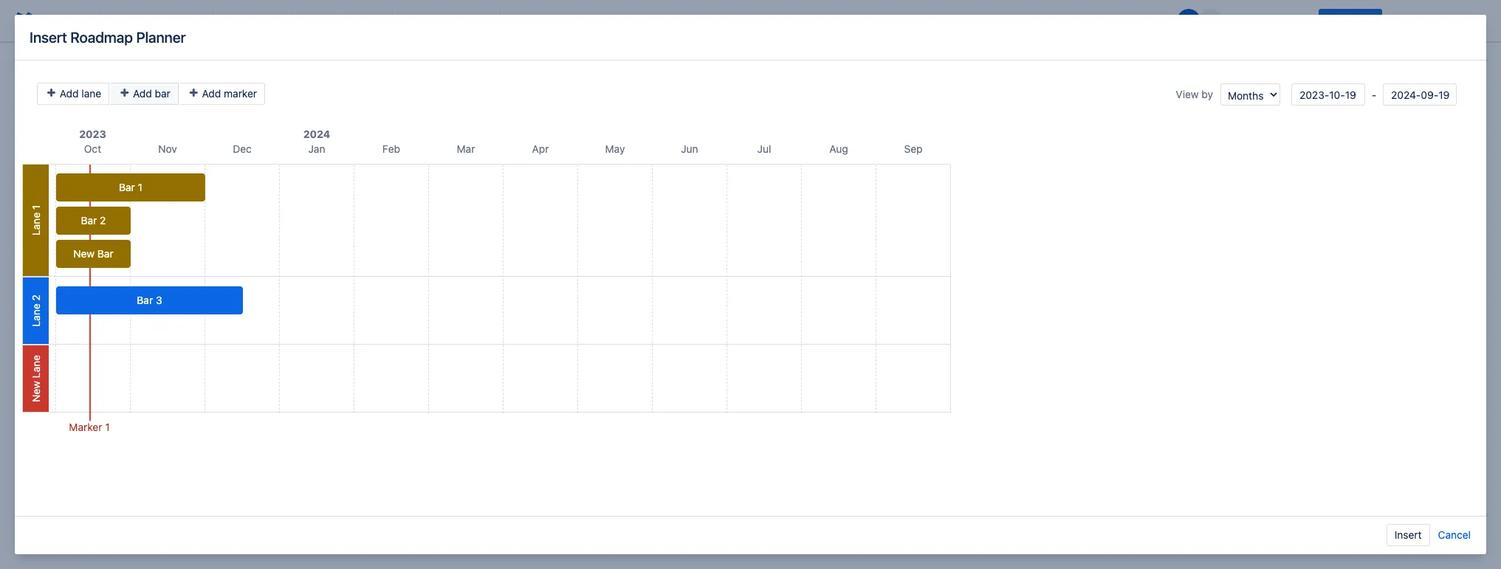 Task type: locate. For each thing, give the bounding box(es) containing it.
2 vertical spatial 1
[[105, 421, 110, 434]]

italic ⌘i image
[[247, 12, 264, 30]]

jan
[[308, 143, 325, 155]]

insert button
[[1387, 525, 1431, 547]]

1 horizontal spatial add
[[133, 87, 152, 100]]

roadmap
[[70, 28, 133, 45], [491, 150, 542, 164]]

lane down lane 2
[[30, 355, 42, 378]]

jun
[[681, 143, 699, 155]]

lane up new lane
[[30, 304, 42, 327]]

dec
[[233, 143, 252, 155]]

planner left may
[[545, 150, 585, 164]]

bullet list ⌘⇧8 image
[[403, 12, 420, 30]]

yy-mm-dd text field right -
[[1384, 83, 1458, 106]]

planner up bar on the left top of page
[[136, 28, 186, 45]]

publish...
[[1329, 14, 1374, 27]]

1 for bar 1
[[138, 181, 143, 194]]

0 horizontal spatial 1
[[30, 205, 42, 210]]

1 vertical spatial new
[[30, 381, 42, 403]]

2
[[100, 214, 106, 227], [30, 295, 42, 301]]

roadmap planner image
[[473, 148, 491, 166]]

view
[[1176, 88, 1199, 100]]

insert roadmap planner dialog
[[15, 15, 1487, 555]]

confluence image
[[12, 9, 35, 33]]

0 vertical spatial insert
[[30, 28, 67, 45]]

new
[[73, 247, 95, 260], [30, 381, 42, 403]]

1 vertical spatial 1
[[30, 205, 42, 210]]

marker
[[224, 87, 257, 100]]

insert for insert roadmap planner
[[30, 28, 67, 45]]

bar 3
[[137, 294, 162, 307]]

1 add from the left
[[60, 87, 79, 100]]

0 vertical spatial 1
[[138, 181, 143, 194]]

cancel
[[1439, 529, 1472, 542]]

2 yy-mm-dd text field from the left
[[1384, 83, 1458, 106]]

add left marker
[[202, 87, 221, 100]]

2 for bar 2
[[100, 214, 106, 227]]

0 vertical spatial lane
[[30, 213, 42, 236]]

yy-mm-dd text field left -
[[1292, 83, 1366, 106]]

nov
[[158, 143, 177, 155]]

1 horizontal spatial planner
[[545, 150, 585, 164]]

jacob simon image
[[1178, 9, 1202, 33]]

add lane button
[[37, 83, 109, 105]]

2023 oct
[[79, 128, 106, 155]]

may
[[605, 143, 625, 155]]

action item image
[[510, 12, 527, 30]]

1 horizontal spatial 2
[[100, 214, 106, 227]]

2 vertical spatial lane
[[30, 355, 42, 378]]

1 horizontal spatial 1
[[105, 421, 110, 434]]

insert inside insert button
[[1395, 529, 1423, 542]]

planner inside dialog
[[136, 28, 186, 45]]

0 horizontal spatial yy-mm-dd text field
[[1292, 83, 1366, 106]]

roadmap right undo ⌘z image
[[70, 28, 133, 45]]

1 horizontal spatial yy-mm-dd text field
[[1384, 83, 1458, 106]]

marker 1
[[69, 421, 110, 434]]

apr
[[532, 143, 549, 155]]

1 vertical spatial lane
[[30, 304, 42, 327]]

2024
[[303, 128, 330, 140]]

add left bar on the left top of page
[[133, 87, 152, 100]]

0 horizontal spatial 2
[[30, 295, 42, 301]]

1
[[138, 181, 143, 194], [30, 205, 42, 210], [105, 421, 110, 434]]

2 for lane 2
[[30, 295, 42, 301]]

1 vertical spatial insert
[[1395, 529, 1423, 542]]

layouts image
[[652, 12, 669, 30]]

2 horizontal spatial 1
[[138, 181, 143, 194]]

lane left bar 2
[[30, 213, 42, 236]]

0 horizontal spatial add
[[60, 87, 79, 100]]

1 yy-mm-dd text field from the left
[[1292, 83, 1366, 106]]

0 horizontal spatial insert
[[30, 28, 67, 45]]

0 vertical spatial planner
[[136, 28, 186, 45]]

0 horizontal spatial new
[[30, 381, 42, 403]]

oct
[[84, 143, 101, 155]]

2 lane from the top
[[30, 304, 42, 327]]

sep
[[905, 143, 923, 155]]

insert left cancel
[[1395, 529, 1423, 542]]

1 vertical spatial 2
[[30, 295, 42, 301]]

lane
[[82, 87, 101, 100]]

0 vertical spatial roadmap
[[70, 28, 133, 45]]

link image
[[533, 12, 551, 30]]

0 vertical spatial new
[[73, 247, 95, 260]]

1 horizontal spatial new
[[73, 247, 95, 260]]

1 vertical spatial roadmap
[[491, 150, 542, 164]]

bar
[[119, 181, 135, 194], [81, 214, 97, 227], [97, 247, 114, 260], [137, 294, 153, 307]]

3 lane from the top
[[30, 355, 42, 378]]

jul
[[758, 143, 772, 155]]

3 add from the left
[[202, 87, 221, 100]]

planner
[[136, 28, 186, 45], [545, 150, 585, 164]]

0 horizontal spatial planner
[[136, 28, 186, 45]]

1 horizontal spatial insert
[[1395, 529, 1423, 542]]

0 horizontal spatial roadmap
[[70, 28, 133, 45]]

lane 1
[[30, 205, 42, 236]]

cancel button
[[1438, 525, 1472, 547]]

2 add from the left
[[133, 87, 152, 100]]

1 lane from the top
[[30, 213, 42, 236]]

add
[[60, 87, 79, 100], [133, 87, 152, 100], [202, 87, 221, 100]]

roadmap right mar
[[491, 150, 542, 164]]

insert left redo ⌘⇧z icon
[[30, 28, 67, 45]]

1 horizontal spatial roadmap
[[491, 150, 542, 164]]

add image, video, or file image
[[557, 12, 575, 30]]

add marker
[[199, 87, 257, 100]]

redo ⌘⇧z image
[[74, 12, 92, 30]]

add left lane
[[60, 87, 79, 100]]

yy-mm-dd text field
[[1292, 83, 1366, 106], [1384, 83, 1458, 106]]

bar for bar 1
[[119, 181, 135, 194]]

feb
[[383, 143, 400, 155]]

2 horizontal spatial add
[[202, 87, 221, 100]]

add for marker
[[202, 87, 221, 100]]

insert
[[30, 28, 67, 45], [1395, 529, 1423, 542]]

numbered list ⌘⇧7 image
[[426, 12, 444, 30]]

0 vertical spatial 2
[[100, 214, 106, 227]]

lane
[[30, 213, 42, 236], [30, 304, 42, 327], [30, 355, 42, 378]]



Task type: describe. For each thing, give the bounding box(es) containing it.
mention image
[[581, 12, 598, 30]]

roadmap planner
[[491, 150, 585, 164]]

bar 2
[[81, 214, 106, 227]]

bar for bar 3
[[137, 294, 153, 307]]

insert for insert
[[1395, 529, 1423, 542]]

2023
[[79, 128, 106, 140]]

add for lane
[[60, 87, 79, 100]]

lane 2
[[30, 295, 42, 327]]

draft
[[1425, 14, 1449, 27]]

lane for 2
[[30, 304, 42, 327]]

close
[[1395, 14, 1422, 27]]

confluence image
[[12, 9, 35, 33]]

insert roadmap planner
[[30, 28, 186, 45]]

indent tab image
[[474, 12, 491, 30]]

saved
[[1134, 14, 1163, 27]]

roadmap inside dialog
[[70, 28, 133, 45]]

outdent ⇧tab image
[[450, 12, 468, 30]]

add bar button
[[111, 83, 179, 105]]

emoji image
[[604, 12, 622, 30]]

2024 jan
[[303, 128, 330, 155]]

close draft button
[[1386, 9, 1458, 33]]

new for new lane
[[30, 381, 42, 403]]

view by
[[1176, 88, 1214, 100]]

add bar
[[130, 87, 170, 100]]

mar
[[457, 143, 475, 155]]

-
[[1370, 88, 1380, 101]]

1 for lane 1
[[30, 205, 42, 210]]

add for bar
[[133, 87, 152, 100]]

bar 1
[[119, 181, 143, 194]]

lane for 1
[[30, 213, 42, 236]]

3
[[156, 294, 162, 307]]

by
[[1202, 88, 1214, 100]]

aug
[[830, 143, 849, 155]]

marker
[[69, 421, 102, 434]]

1 vertical spatial planner
[[545, 150, 585, 164]]

1 for marker 1
[[105, 421, 110, 434]]

bar
[[155, 87, 170, 100]]

undo ⌘z image
[[50, 12, 68, 30]]

bold ⌘b image
[[223, 12, 241, 30]]

bar for bar 2
[[81, 214, 97, 227]]

publish... button
[[1320, 9, 1383, 33]]

table image
[[628, 12, 646, 30]]

close draft
[[1395, 14, 1449, 27]]

new lane
[[30, 355, 42, 403]]

new for new bar
[[73, 247, 95, 260]]

add marker button
[[180, 83, 265, 105]]

add lane
[[57, 87, 101, 100]]

new bar
[[73, 247, 114, 260]]



Task type: vqa. For each thing, say whether or not it's contained in the screenshot.
'(v1001.0.0.SNAPSHOT)' on the left
no



